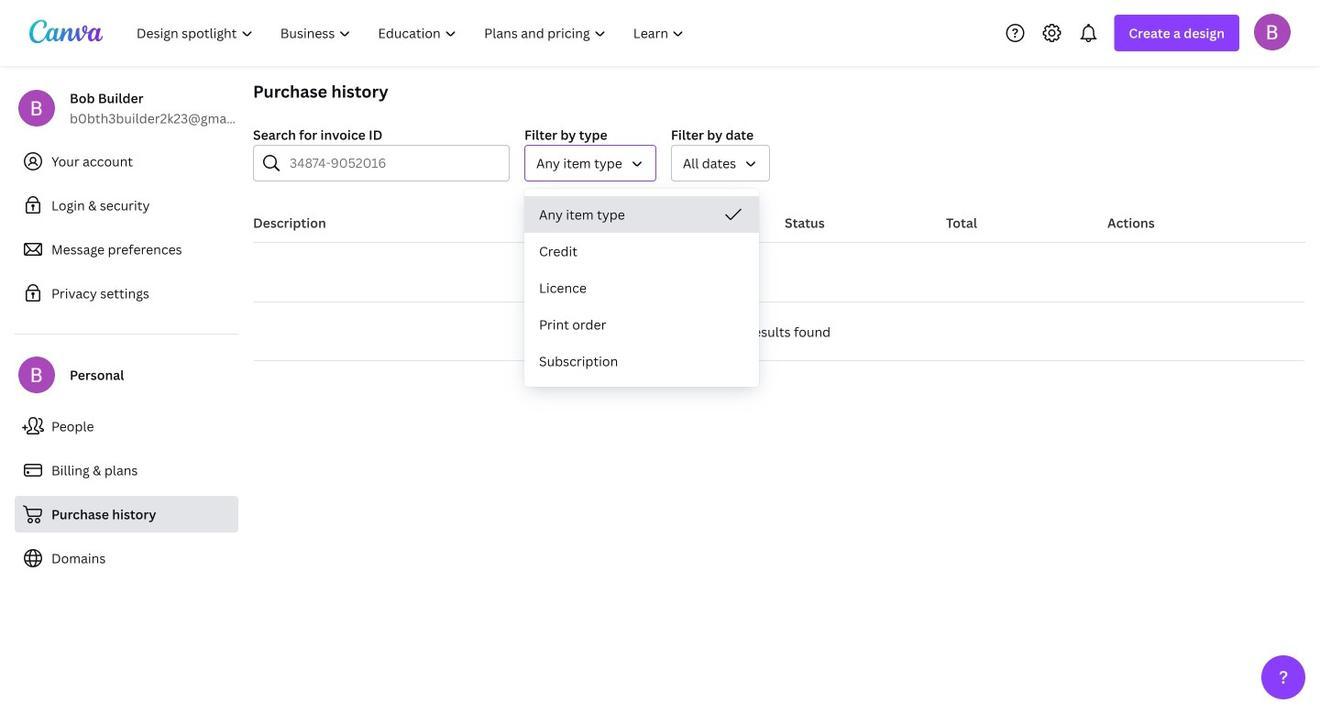 Task type: describe. For each thing, give the bounding box(es) containing it.
4 option from the top
[[525, 306, 759, 343]]

top level navigation element
[[125, 15, 700, 51]]

3 option from the top
[[525, 270, 759, 306]]



Task type: locate. For each thing, give the bounding box(es) containing it.
5 option from the top
[[525, 343, 759, 380]]

list box
[[525, 196, 759, 380]]

bob builder image
[[1255, 14, 1291, 50]]

2 option from the top
[[525, 233, 759, 270]]

1 option from the top
[[525, 196, 759, 233]]

option
[[525, 196, 759, 233], [525, 233, 759, 270], [525, 270, 759, 306], [525, 306, 759, 343], [525, 343, 759, 380]]

None button
[[525, 145, 657, 182], [671, 145, 771, 182], [525, 145, 657, 182], [671, 145, 771, 182]]

34874-9052016 text field
[[290, 146, 498, 181]]



Task type: vqa. For each thing, say whether or not it's contained in the screenshot.
34874-9052016 'TEXT FIELD'
yes



